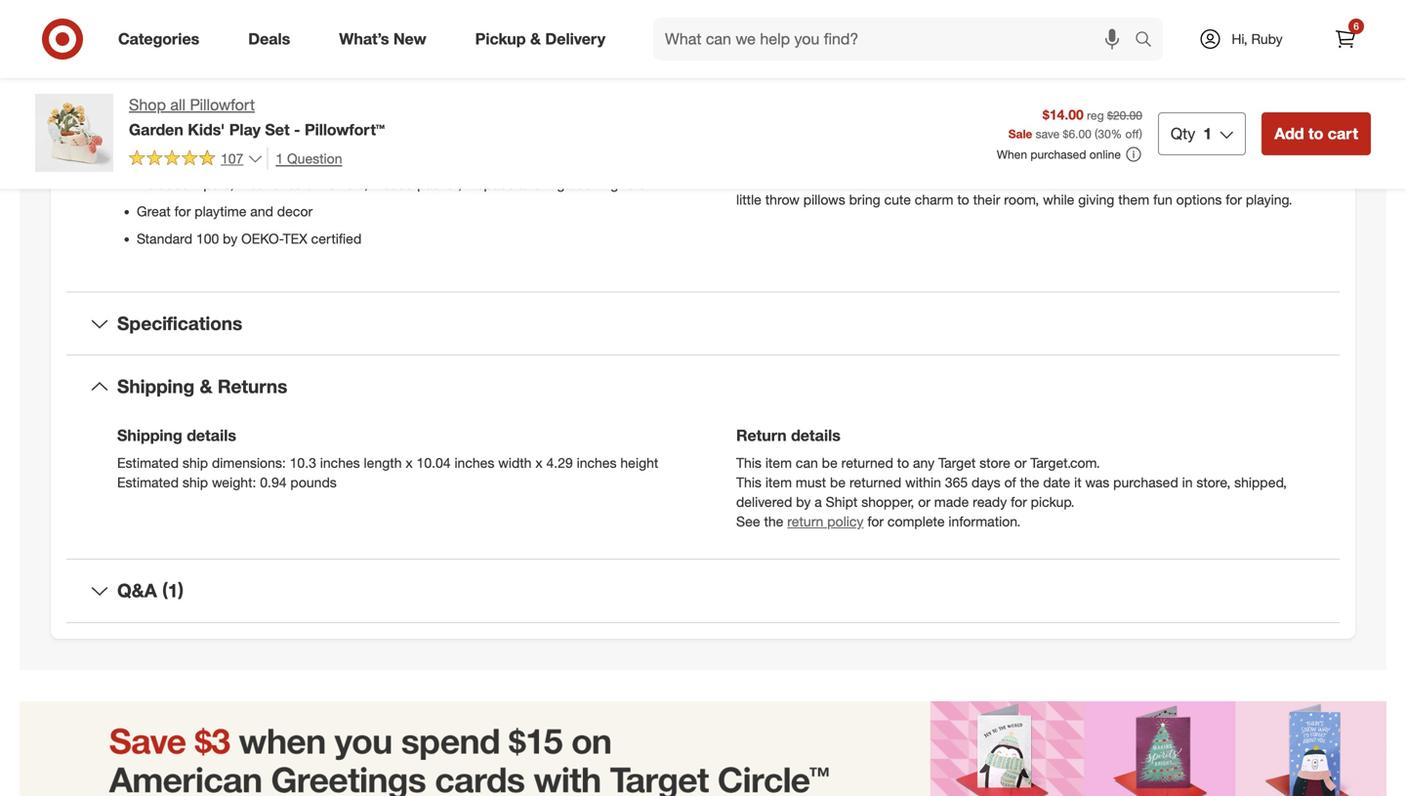 Task type: locate. For each thing, give the bounding box(es) containing it.
pillowfort™.
[[737, 132, 804, 149]]

1 vertical spatial shipping
[[117, 426, 182, 445]]

pillows up 'includes 2 pots, 2 bunches of flowers, 1 seed packet, 1 spade and 1 gardening tote'
[[385, 121, 427, 138]]

tote inside make playtimes fun for your kid while adding sweet charm to their room with this play set from pillowfort™. this throw pillow set includes pieces to resemble a real gardening kit and it includes two pots, two bunches of flowers, one seed packet, one spade and one gardening tote with front pockets. made from canvas fabric with soft filling and showcasing bright hues, these cute little throw pillows bring cute charm to their room, while giving them fun options for playing.
[[1243, 152, 1266, 169]]

1 includes from the left
[[937, 132, 988, 149]]

1 vertical spatial purchased
[[1114, 474, 1179, 491]]

bring
[[850, 191, 881, 208]]

2 down 107
[[238, 175, 245, 192]]

0 horizontal spatial soft
[[321, 148, 345, 165]]

purchased inside return details this item can be returned to any target store or target.com. this item must be returned within 365 days of the date it was purchased in store, shipped, delivered by a shipt shopper, or made ready for pickup. see the return policy for complete information.
[[1114, 474, 1179, 491]]

shipping inside dropdown button
[[117, 375, 195, 398]]

1 horizontal spatial includes
[[1271, 132, 1322, 149]]

1 vertical spatial made
[[825, 171, 859, 188]]

save
[[1036, 126, 1060, 141]]

1 horizontal spatial the
[[1020, 474, 1040, 491]]

throw right theme
[[347, 121, 381, 138]]

2 details from the left
[[791, 426, 841, 445]]

0 horizontal spatial tote
[[445, 121, 469, 138]]

0 vertical spatial in
[[431, 121, 441, 138]]

it left was
[[1075, 474, 1082, 491]]

play inside "shop all pillowfort garden kids' play set - pillowfort™"
[[229, 120, 261, 139]]

2 shipping from the top
[[117, 426, 182, 445]]

2 horizontal spatial one
[[1151, 152, 1174, 169]]

purchased down $
[[1031, 147, 1087, 162]]

0 horizontal spatial made
[[137, 148, 172, 165]]

soft down theme
[[321, 148, 345, 165]]

seed down pillowfort™ in the top left of the page
[[383, 175, 414, 192]]

365
[[945, 474, 968, 491]]

0 vertical spatial while
[[932, 113, 963, 130]]

in left store,
[[1183, 474, 1193, 491]]

0 horizontal spatial one
[[946, 152, 969, 169]]

What can we help you find? suggestions appear below search field
[[654, 18, 1140, 61]]

1 two from the left
[[737, 152, 759, 169]]

spade inside make playtimes fun for your kid while adding sweet charm to their room with this play set from pillowfort™. this throw pillow set includes pieces to resemble a real gardening kit and it includes two pots, two bunches of flowers, one seed packet, one spade and one gardening tote with front pockets. made from canvas fabric with soft filling and showcasing bright hues, these cute little throw pillows bring cute charm to their room, while giving them fun options for playing.
[[1082, 152, 1120, 169]]

inches right '4.29' in the left of the page
[[577, 454, 617, 471]]

image of garden kids' play set - pillowfort™ image
[[35, 94, 113, 172]]

play
[[1233, 113, 1259, 130], [229, 120, 261, 139]]

fun right them
[[1154, 191, 1173, 208]]

1 horizontal spatial in
[[1183, 474, 1193, 491]]

pillow
[[875, 132, 910, 149]]

1 vertical spatial ship
[[183, 474, 208, 491]]

0 vertical spatial or
[[1015, 454, 1027, 471]]

2 vertical spatial tote
[[623, 175, 646, 192]]

by up return
[[796, 493, 811, 510]]

1 question link
[[267, 147, 342, 170]]

returned
[[842, 454, 894, 471], [850, 474, 902, 491]]

of inside make playtimes fun for your kid while adding sweet charm to their room with this play set from pillowfort™. this throw pillow set includes pieces to resemble a real gardening kit and it includes two pots, two bunches of flowers, one seed packet, one spade and one gardening tote with front pockets. made from canvas fabric with soft filling and showcasing bright hues, these cute little throw pillows bring cute charm to their room, while giving them fun options for playing.
[[880, 152, 891, 169]]

details for return
[[791, 426, 841, 445]]

inches left the width
[[455, 454, 495, 471]]

store,
[[1197, 474, 1231, 491]]

kid
[[910, 113, 928, 130]]

one up showcasing
[[1151, 152, 1174, 169]]

by right 100
[[223, 230, 238, 247]]

1 details from the left
[[187, 426, 236, 445]]

adding
[[967, 113, 1009, 130]]

certified
[[311, 230, 362, 247]]

1 vertical spatial it
[[1075, 474, 1082, 491]]

for down shopper,
[[868, 513, 884, 530]]

1 estimated from the top
[[117, 454, 179, 471]]

add
[[1275, 124, 1305, 143]]

soft inside make playtimes fun for your kid while adding sweet charm to their room with this play set from pillowfort™. this throw pillow set includes pieces to resemble a real gardening kit and it includes two pots, two bunches of flowers, one seed packet, one spade and one gardening tote with front pockets. made from canvas fabric with soft filling and showcasing bright hues, these cute little throw pillows bring cute charm to their room, while giving them fun options for playing.
[[1009, 171, 1033, 188]]

throw left pillow on the top right of the page
[[837, 132, 871, 149]]

set left -
[[265, 120, 290, 139]]

sweet
[[1013, 113, 1049, 130]]

6 link
[[1325, 18, 1368, 61]]

0 vertical spatial cute
[[1288, 171, 1315, 188]]

7pc set of small gardening-theme throw pillows in tote
[[137, 121, 469, 138]]

ready
[[973, 493, 1007, 510]]

estimated left weight:
[[117, 474, 179, 491]]

item left 'can'
[[766, 454, 792, 471]]

2 includes from the left
[[1271, 132, 1322, 149]]

1 horizontal spatial bunches
[[823, 152, 876, 169]]

height
[[621, 454, 659, 471]]

kit
[[1215, 132, 1229, 149]]

a right 30
[[1112, 132, 1120, 149]]

1 vertical spatial pillows
[[804, 191, 846, 208]]

ship left dimensions:
[[183, 454, 208, 471]]

flowers, down question
[[321, 175, 368, 192]]

filling
[[349, 148, 380, 165], [1036, 171, 1068, 188]]

details inside shipping details estimated ship dimensions: 10.3 inches length x 10.04 inches width x 4.29 inches height estimated ship weight: 0.94 pounds
[[187, 426, 236, 445]]

reg
[[1087, 108, 1105, 123]]

or down within
[[919, 493, 931, 510]]

1 horizontal spatial details
[[791, 426, 841, 445]]

length
[[364, 454, 402, 471]]

10.3
[[290, 454, 316, 471]]

in
[[431, 121, 441, 138], [1183, 474, 1193, 491]]

made
[[137, 148, 172, 165], [825, 171, 859, 188]]

0 vertical spatial item
[[766, 454, 792, 471]]

0 vertical spatial bunches
[[823, 152, 876, 169]]

& for shipping
[[200, 375, 213, 398]]

to left room,
[[958, 191, 970, 208]]

ship
[[183, 454, 208, 471], [183, 474, 208, 491]]

filling down when purchased online at the right of page
[[1036, 171, 1068, 188]]

1 horizontal spatial one
[[1055, 152, 1078, 169]]

100
[[196, 230, 219, 247]]

of inside return details this item can be returned to any target store or target.com. this item must be returned within 365 days of the date it was purchased in store, shipped, delivered by a shipt shopper, or made ready for pickup. see the return policy for complete information.
[[1005, 474, 1017, 491]]

bunches
[[823, 152, 876, 169], [249, 175, 302, 192]]

details button
[[66, 14, 1340, 77]]

play inside make playtimes fun for your kid while adding sweet charm to their room with this play set from pillowfort™. this throw pillow set includes pieces to resemble a real gardening kit and it includes two pots, two bunches of flowers, one seed packet, one spade and one gardening tote with front pockets. made from canvas fabric with soft filling and showcasing bright hues, these cute little throw pillows bring cute charm to their room, while giving them fun options for playing.
[[1233, 113, 1259, 130]]

while
[[932, 113, 963, 130], [1043, 191, 1075, 208]]

pots, up playtime
[[204, 175, 234, 192]]

soft up room,
[[1009, 171, 1033, 188]]

target.com.
[[1031, 454, 1101, 471]]

1 vertical spatial tote
[[1243, 152, 1266, 169]]

0 horizontal spatial cute
[[885, 191, 911, 208]]

cute right these
[[1288, 171, 1315, 188]]

to left any
[[898, 454, 910, 471]]

complete
[[888, 513, 945, 530]]

or right store
[[1015, 454, 1027, 471]]

seed
[[973, 152, 1003, 169], [383, 175, 414, 192]]

x left '4.29' in the left of the page
[[536, 454, 543, 471]]

x left 10.04
[[406, 454, 413, 471]]

0 horizontal spatial x
[[406, 454, 413, 471]]

for left your
[[859, 113, 876, 130]]

two up the front
[[737, 152, 759, 169]]

1 horizontal spatial charm
[[1053, 113, 1092, 130]]

0 vertical spatial shipping
[[117, 375, 195, 398]]

shipping for shipping details estimated ship dimensions: 10.3 inches length x 10.04 inches width x 4.29 inches height estimated ship weight: 0.94 pounds
[[117, 426, 182, 445]]

details inside return details this item can be returned to any target store or target.com. this item must be returned within 365 days of the date it was purchased in store, shipped, delivered by a shipt shopper, or made ready for pickup. see the return policy for complete information.
[[791, 426, 841, 445]]

0 vertical spatial packet,
[[1007, 152, 1051, 169]]

play right "this"
[[1233, 113, 1259, 130]]

of left small
[[186, 121, 198, 138]]

the down delivered
[[764, 513, 784, 530]]

0 horizontal spatial it
[[1075, 474, 1082, 491]]

0 horizontal spatial while
[[932, 113, 963, 130]]

a up return policy link
[[815, 493, 822, 510]]

from down kids'
[[175, 148, 203, 165]]

of
[[186, 121, 198, 138], [880, 152, 891, 169], [306, 175, 317, 192], [1005, 474, 1017, 491]]

tote
[[445, 121, 469, 138], [1243, 152, 1266, 169], [623, 175, 646, 192]]

filling down pillowfort™ in the top left of the page
[[349, 148, 380, 165]]

1 horizontal spatial seed
[[973, 152, 1003, 169]]

bunches down made from canvas fabric with soft filling
[[249, 175, 302, 192]]

shipping inside shipping details estimated ship dimensions: 10.3 inches length x 10.04 inches width x 4.29 inches height estimated ship weight: 0.94 pounds
[[117, 426, 182, 445]]

set right 7pc
[[164, 121, 182, 138]]

& for pickup
[[530, 29, 541, 48]]

0 horizontal spatial throw
[[347, 121, 381, 138]]

2 horizontal spatial tote
[[1243, 152, 1266, 169]]

set
[[164, 121, 182, 138], [914, 132, 933, 149]]

charm right bring
[[915, 191, 954, 208]]

1 vertical spatial in
[[1183, 474, 1193, 491]]

2 item from the top
[[766, 474, 792, 491]]

in up 'includes 2 pots, 2 bunches of flowers, 1 seed packet, 1 spade and 1 gardening tote'
[[431, 121, 441, 138]]

play up made from canvas fabric with soft filling
[[229, 120, 261, 139]]

0 vertical spatial a
[[1112, 132, 1120, 149]]

1 vertical spatial canvas
[[895, 171, 938, 188]]

pots,
[[763, 152, 793, 169], [204, 175, 234, 192]]

made up bring
[[825, 171, 859, 188]]

& right pickup
[[530, 29, 541, 48]]

canvas down small
[[207, 148, 250, 165]]

1 vertical spatial or
[[919, 493, 931, 510]]

3 inches from the left
[[577, 454, 617, 471]]

0 horizontal spatial in
[[431, 121, 441, 138]]

pots, down pillowfort™.
[[763, 152, 793, 169]]

details for shipping
[[187, 426, 236, 445]]

0 horizontal spatial pots,
[[204, 175, 234, 192]]

1 horizontal spatial from
[[863, 171, 891, 188]]

make playtimes fun for your kid while adding sweet charm to their room with this play set from pillowfort™. this throw pillow set includes pieces to resemble a real gardening kit and it includes two pots, two bunches of flowers, one seed packet, one spade and one gardening tote with front pockets. made from canvas fabric with soft filling and showcasing bright hues, these cute little throw pillows bring cute charm to their room, while giving them fun options for playing.
[[737, 113, 1322, 208]]

hues,
[[1214, 171, 1247, 188]]

0 vertical spatial this
[[808, 132, 833, 149]]

categories
[[118, 29, 200, 48]]

this down the playtimes
[[808, 132, 833, 149]]

1 vertical spatial filling
[[1036, 171, 1068, 188]]

purchased right was
[[1114, 474, 1179, 491]]

one
[[946, 152, 969, 169], [1055, 152, 1078, 169], [1151, 152, 1174, 169]]

item up delivered
[[766, 474, 792, 491]]

advertisement region
[[20, 701, 1387, 796]]

the left date
[[1020, 474, 1040, 491]]

from up bring
[[863, 171, 891, 188]]

of down pillow on the top right of the page
[[880, 152, 891, 169]]

a
[[1112, 132, 1120, 149], [815, 493, 822, 510]]

1 horizontal spatial inches
[[455, 454, 495, 471]]

1 horizontal spatial throw
[[766, 191, 800, 208]]

details up 'can'
[[791, 426, 841, 445]]

question
[[287, 150, 342, 167]]

new
[[394, 29, 427, 48]]

details up dimensions:
[[187, 426, 236, 445]]

theme
[[304, 121, 343, 138]]

bunches up bring
[[823, 152, 876, 169]]

for down hues,
[[1226, 191, 1243, 208]]

throw down pockets.
[[766, 191, 800, 208]]

qty
[[1171, 124, 1196, 143]]

1 horizontal spatial play
[[1233, 113, 1259, 130]]

estimated down shipping & returns
[[117, 454, 179, 471]]

1
[[1204, 124, 1213, 143], [276, 150, 283, 167], [372, 175, 379, 192], [466, 175, 473, 192], [546, 175, 553, 192]]

2 horizontal spatial inches
[[577, 454, 617, 471]]

to right add
[[1309, 124, 1324, 143]]

0 vertical spatial charm
[[1053, 113, 1092, 130]]

with up these
[[1270, 152, 1296, 169]]

be
[[822, 454, 838, 471], [830, 474, 846, 491]]

0 vertical spatial filling
[[349, 148, 380, 165]]

front
[[737, 171, 765, 188]]

pillows down pockets.
[[804, 191, 846, 208]]

inches up pounds
[[320, 454, 360, 471]]

weight:
[[212, 474, 256, 491]]

1 vertical spatial their
[[974, 191, 1001, 208]]

hi, ruby
[[1232, 30, 1283, 47]]

estimated
[[117, 454, 179, 471], [117, 474, 179, 491]]

return
[[737, 426, 787, 445]]

by inside return details this item can be returned to any target store or target.com. this item must be returned within 365 days of the date it was purchased in store, shipped, delivered by a shipt shopper, or made ready for pickup. see the return policy for complete information.
[[796, 493, 811, 510]]

1 vertical spatial estimated
[[117, 474, 179, 491]]

1 horizontal spatial a
[[1112, 132, 1120, 149]]

2 down 107 link
[[192, 175, 200, 192]]

charm up resemble in the top of the page
[[1053, 113, 1092, 130]]

x
[[406, 454, 413, 471], [536, 454, 543, 471]]

cute right bring
[[885, 191, 911, 208]]

107 link
[[129, 147, 263, 171]]

fabric down adding
[[942, 171, 976, 188]]

canvas down pillow on the top right of the page
[[895, 171, 938, 188]]

made down the garden
[[137, 148, 172, 165]]

0 vertical spatial &
[[530, 29, 541, 48]]

1 vertical spatial pots,
[[204, 175, 234, 192]]

set inside make playtimes fun for your kid while adding sweet charm to their room with this play set from pillowfort™. this throw pillow set includes pieces to resemble a real gardening kit and it includes two pots, two bunches of flowers, one seed packet, one spade and one gardening tote with front pockets. made from canvas fabric with soft filling and showcasing bright hues, these cute little throw pillows bring cute charm to their room, while giving them fun options for playing.
[[1262, 113, 1283, 130]]

it left add
[[1260, 132, 1267, 149]]

shipping down the specifications
[[117, 375, 195, 398]]

return details this item can be returned to any target store or target.com. this item must be returned within 365 days of the date it was purchased in store, shipped, delivered by a shipt shopper, or made ready for pickup. see the return policy for complete information.
[[737, 426, 1288, 530]]

1 shipping from the top
[[117, 375, 195, 398]]

0 horizontal spatial packet,
[[417, 175, 462, 192]]

includes down adding
[[937, 132, 988, 149]]

1 horizontal spatial set
[[914, 132, 933, 149]]

set down kid
[[914, 132, 933, 149]]

1 vertical spatial soft
[[1009, 171, 1033, 188]]

spade
[[1082, 152, 1120, 169], [477, 175, 515, 192]]

0 horizontal spatial spade
[[477, 175, 515, 192]]

bunches inside make playtimes fun for your kid while adding sweet charm to their room with this play set from pillowfort™. this throw pillow set includes pieces to resemble a real gardening kit and it includes two pots, two bunches of flowers, one seed packet, one spade and one gardening tote with front pockets. made from canvas fabric with soft filling and showcasing bright hues, these cute little throw pillows bring cute charm to their room, while giving them fun options for playing.
[[823, 152, 876, 169]]

specifications
[[117, 312, 242, 335]]

their left )
[[1111, 113, 1138, 130]]

1 horizontal spatial fabric
[[942, 171, 976, 188]]

it inside return details this item can be returned to any target store or target.com. this item must be returned within 365 days of the date it was purchased in store, shipped, delivered by a shipt shopper, or made ready for pickup. see the return policy for complete information.
[[1075, 474, 1082, 491]]

showcasing
[[1099, 171, 1171, 188]]

1 horizontal spatial their
[[1111, 113, 1138, 130]]

flowers, inside make playtimes fun for your kid while adding sweet charm to their room with this play set from pillowfort™. this throw pillow set includes pieces to resemble a real gardening kit and it includes two pots, two bunches of flowers, one seed packet, one spade and one gardening tote with front pockets. made from canvas fabric with soft filling and showcasing bright hues, these cute little throw pillows bring cute charm to their room, while giving them fun options for playing.
[[895, 152, 942, 169]]

be right 'can'
[[822, 454, 838, 471]]

flowers, down pillow on the top right of the page
[[895, 152, 942, 169]]

from left cart
[[1287, 113, 1315, 130]]

$14.00
[[1043, 106, 1084, 123]]

while right kid
[[932, 113, 963, 130]]

set
[[1262, 113, 1283, 130], [265, 120, 290, 139]]

shipping down shipping & returns
[[117, 426, 182, 445]]

0 horizontal spatial fun
[[836, 113, 856, 130]]

0 vertical spatial fabric
[[254, 148, 288, 165]]

1 horizontal spatial set
[[1262, 113, 1283, 130]]

can
[[796, 454, 818, 471]]

2 horizontal spatial from
[[1287, 113, 1315, 130]]

this
[[808, 132, 833, 149], [737, 454, 762, 471], [737, 474, 762, 491]]

what's new
[[339, 29, 427, 48]]

search
[[1126, 31, 1173, 50]]

1 2 from the left
[[192, 175, 200, 192]]

pillows
[[385, 121, 427, 138], [804, 191, 846, 208]]

while right room,
[[1043, 191, 1075, 208]]

in inside return details this item can be returned to any target store or target.com. this item must be returned within 365 days of the date it was purchased in store, shipped, delivered by a shipt shopper, or made ready for pickup. see the return policy for complete information.
[[1183, 474, 1193, 491]]

0 horizontal spatial charm
[[915, 191, 954, 208]]

0 vertical spatial their
[[1111, 113, 1138, 130]]

1 horizontal spatial packet,
[[1007, 152, 1051, 169]]

was
[[1086, 474, 1110, 491]]

0 vertical spatial flowers,
[[895, 152, 942, 169]]

0 horizontal spatial details
[[187, 426, 236, 445]]

2 2 from the left
[[238, 175, 245, 192]]

1 horizontal spatial 2
[[238, 175, 245, 192]]

& inside dropdown button
[[200, 375, 213, 398]]

1 vertical spatial item
[[766, 474, 792, 491]]

pillowfort
[[190, 95, 255, 114]]

0 vertical spatial by
[[223, 230, 238, 247]]

canvas
[[207, 148, 250, 165], [895, 171, 938, 188]]

0 horizontal spatial set
[[265, 120, 290, 139]]

it
[[1260, 132, 1267, 149], [1075, 474, 1082, 491]]

of right the days
[[1005, 474, 1017, 491]]

their
[[1111, 113, 1138, 130], [974, 191, 1001, 208]]

to
[[1095, 113, 1107, 130], [1309, 124, 1324, 143], [1036, 132, 1048, 149], [958, 191, 970, 208], [898, 454, 910, 471]]

pickup.
[[1031, 493, 1075, 510]]

0 vertical spatial seed
[[973, 152, 1003, 169]]

ship left weight:
[[183, 474, 208, 491]]

with
[[1178, 113, 1203, 130], [292, 148, 318, 165], [1270, 152, 1296, 169], [980, 171, 1005, 188]]

two up pockets.
[[797, 152, 819, 169]]

decor
[[277, 203, 313, 220]]

fabric down gardening-
[[254, 148, 288, 165]]

this up delivered
[[737, 474, 762, 491]]

purchased
[[1031, 147, 1087, 162], [1114, 474, 1179, 491]]

this down "return"
[[737, 454, 762, 471]]

2 one from the left
[[1055, 152, 1078, 169]]

their left room,
[[974, 191, 1001, 208]]

0 horizontal spatial &
[[200, 375, 213, 398]]

includes left cart
[[1271, 132, 1322, 149]]

resemble
[[1052, 132, 1108, 149]]

fun right the playtimes
[[836, 113, 856, 130]]

seed down "pieces"
[[973, 152, 1003, 169]]

flowers,
[[895, 152, 942, 169], [321, 175, 368, 192]]

&
[[530, 29, 541, 48], [200, 375, 213, 398]]

2 two from the left
[[797, 152, 819, 169]]

one down resemble in the top of the page
[[1055, 152, 1078, 169]]

0 horizontal spatial 2
[[192, 175, 200, 192]]

1 vertical spatial fabric
[[942, 171, 976, 188]]

qty 1
[[1171, 124, 1213, 143]]

1 vertical spatial while
[[1043, 191, 1075, 208]]



Task type: describe. For each thing, give the bounding box(es) containing it.
to inside return details this item can be returned to any target store or target.com. this item must be returned within 365 days of the date it was purchased in store, shipped, delivered by a shipt shopper, or made ready for pickup. see the return policy for complete information.
[[898, 454, 910, 471]]

$14.00 reg $20.00 sale save $ 6.00 ( 30 % off )
[[1009, 106, 1143, 141]]

when purchased online
[[997, 147, 1121, 162]]

pots, inside make playtimes fun for your kid while adding sweet charm to their room with this play set from pillowfort™. this throw pillow set includes pieces to resemble a real gardening kit and it includes two pots, two bunches of flowers, one seed packet, one spade and one gardening tote with front pockets. made from canvas fabric with soft filling and showcasing bright hues, these cute little throw pillows bring cute charm to their room, while giving them fun options for playing.
[[763, 152, 793, 169]]

online
[[1090, 147, 1121, 162]]

1 vertical spatial gardening
[[1177, 152, 1239, 169]]

returns
[[218, 375, 288, 398]]

standard
[[137, 230, 192, 247]]

1 question
[[276, 150, 342, 167]]

1 vertical spatial returned
[[850, 474, 902, 491]]

1 vertical spatial packet,
[[417, 175, 462, 192]]

1 horizontal spatial cute
[[1288, 171, 1315, 188]]

days
[[972, 474, 1001, 491]]

small
[[202, 121, 234, 138]]

of down 1 question
[[306, 175, 317, 192]]

$
[[1063, 126, 1069, 141]]

make
[[737, 113, 770, 130]]

with down when
[[980, 171, 1005, 188]]

tex
[[283, 230, 308, 247]]

pieces
[[992, 132, 1032, 149]]

great for playtime and decor
[[137, 203, 313, 220]]

0 horizontal spatial set
[[164, 121, 182, 138]]

made from canvas fabric with soft filling
[[137, 148, 380, 165]]

2 vertical spatial gardening
[[557, 175, 619, 192]]

7pc
[[137, 121, 160, 138]]

it inside make playtimes fun for your kid while adding sweet charm to their room with this play set from pillowfort™. this throw pillow set includes pieces to resemble a real gardening kit and it includes two pots, two bunches of flowers, one seed packet, one spade and one gardening tote with front pockets. made from canvas fabric with soft filling and showcasing bright hues, these cute little throw pillows bring cute charm to their room, while giving them fun options for playing.
[[1260, 132, 1267, 149]]

1 vertical spatial flowers,
[[321, 175, 368, 192]]

playing.
[[1246, 191, 1293, 208]]

pickup & delivery
[[475, 29, 606, 48]]

your
[[880, 113, 906, 130]]

standard 100 by oeko-tex certified
[[137, 230, 362, 247]]

(
[[1095, 126, 1098, 141]]

1 vertical spatial be
[[830, 474, 846, 491]]

1 horizontal spatial or
[[1015, 454, 1027, 471]]

2 estimated from the top
[[117, 474, 179, 491]]

1 vertical spatial this
[[737, 454, 762, 471]]

1 horizontal spatial tote
[[623, 175, 646, 192]]

delivery
[[546, 29, 606, 48]]

fabric inside make playtimes fun for your kid while adding sweet charm to their room with this play set from pillowfort™. this throw pillow set includes pieces to resemble a real gardening kit and it includes two pots, two bunches of flowers, one seed packet, one spade and one gardening tote with front pockets. made from canvas fabric with soft filling and showcasing bright hues, these cute little throw pillows bring cute charm to their room, while giving them fun options for playing.
[[942, 171, 976, 188]]

0.94
[[260, 474, 287, 491]]

dimensions:
[[212, 454, 286, 471]]

these
[[1251, 171, 1284, 188]]

0 vertical spatial the
[[1020, 474, 1040, 491]]

0 horizontal spatial fabric
[[254, 148, 288, 165]]

store
[[980, 454, 1011, 471]]

pounds
[[291, 474, 337, 491]]

a inside make playtimes fun for your kid while adding sweet charm to their room with this play set from pillowfort™. this throw pillow set includes pieces to resemble a real gardening kit and it includes two pots, two bunches of flowers, one seed packet, one spade and one gardening tote with front pockets. made from canvas fabric with soft filling and showcasing bright hues, these cute little throw pillows bring cute charm to their room, while giving them fun options for playing.
[[1112, 132, 1120, 149]]

shipping for shipping & returns
[[117, 375, 195, 398]]

0 horizontal spatial by
[[223, 230, 238, 247]]

1 vertical spatial from
[[175, 148, 203, 165]]

details
[[117, 34, 179, 56]]

made inside make playtimes fun for your kid while adding sweet charm to their room with this play set from pillowfort™. this throw pillow set includes pieces to resemble a real gardening kit and it includes two pots, two bunches of flowers, one seed packet, one spade and one gardening tote with front pockets. made from canvas fabric with soft filling and showcasing bright hues, these cute little throw pillows bring cute charm to their room, while giving them fun options for playing.
[[825, 171, 859, 188]]

0 vertical spatial returned
[[842, 454, 894, 471]]

2 x from the left
[[536, 454, 543, 471]]

2 horizontal spatial throw
[[837, 132, 871, 149]]

6.00
[[1069, 126, 1092, 141]]

within
[[906, 474, 942, 491]]

this inside make playtimes fun for your kid while adding sweet charm to their room with this play set from pillowfort™. this throw pillow set includes pieces to resemble a real gardening kit and it includes two pots, two bunches of flowers, one seed packet, one spade and one gardening tote with front pockets. made from canvas fabric with soft filling and showcasing bright hues, these cute little throw pillows bring cute charm to their room, while giving them fun options for playing.
[[808, 132, 833, 149]]

0 horizontal spatial or
[[919, 493, 931, 510]]

packet, inside make playtimes fun for your kid while adding sweet charm to their room with this play set from pillowfort™. this throw pillow set includes pieces to resemble a real gardening kit and it includes two pots, two bunches of flowers, one seed packet, one spade and one gardening tote with front pockets. made from canvas fabric with soft filling and showcasing bright hues, these cute little throw pillows bring cute charm to their room, while giving them fun options for playing.
[[1007, 152, 1051, 169]]

0 vertical spatial be
[[822, 454, 838, 471]]

(1)
[[162, 579, 184, 602]]

search button
[[1126, 18, 1173, 64]]

oeko-
[[241, 230, 283, 247]]

room
[[1142, 113, 1174, 130]]

for right great
[[175, 203, 191, 220]]

q&a (1)
[[117, 579, 184, 602]]

made
[[935, 493, 969, 510]]

see
[[737, 513, 761, 530]]

little
[[737, 191, 762, 208]]

1 inches from the left
[[320, 454, 360, 471]]

1 vertical spatial spade
[[477, 175, 515, 192]]

set inside make playtimes fun for your kid while adding sweet charm to their room with this play set from pillowfort™. this throw pillow set includes pieces to resemble a real gardening kit and it includes two pots, two bunches of flowers, one seed packet, one spade and one gardening tote with front pockets. made from canvas fabric with soft filling and showcasing bright hues, these cute little throw pillows bring cute charm to their room, while giving them fun options for playing.
[[914, 132, 933, 149]]

categories link
[[102, 18, 224, 61]]

0 horizontal spatial seed
[[383, 175, 414, 192]]

to inside the add to cart button
[[1309, 124, 1324, 143]]

deals link
[[232, 18, 315, 61]]

giving
[[1079, 191, 1115, 208]]

when
[[997, 147, 1028, 162]]

must
[[796, 474, 827, 491]]

2 inches from the left
[[455, 454, 495, 471]]

with left "this"
[[1178, 113, 1203, 130]]

what's
[[339, 29, 389, 48]]

kids'
[[188, 120, 225, 139]]

gardening-
[[238, 121, 304, 138]]

$20.00
[[1108, 108, 1143, 123]]

delivered
[[737, 493, 793, 510]]

1 ship from the top
[[183, 454, 208, 471]]

)
[[1140, 126, 1143, 141]]

0 vertical spatial from
[[1287, 113, 1315, 130]]

set inside "shop all pillowfort garden kids' play set - pillowfort™"
[[265, 120, 290, 139]]

0 horizontal spatial bunches
[[249, 175, 302, 192]]

q&a (1) button
[[66, 560, 1340, 622]]

0 horizontal spatial the
[[764, 513, 784, 530]]

width
[[498, 454, 532, 471]]

add to cart button
[[1262, 112, 1372, 155]]

1 x from the left
[[406, 454, 413, 471]]

1 horizontal spatial fun
[[1154, 191, 1173, 208]]

ruby
[[1252, 30, 1283, 47]]

to right sale
[[1036, 132, 1048, 149]]

filling inside make playtimes fun for your kid while adding sweet charm to their room with this play set from pillowfort™. this throw pillow set includes pieces to resemble a real gardening kit and it includes two pots, two bunches of flowers, one seed packet, one spade and one gardening tote with front pockets. made from canvas fabric with soft filling and showcasing bright hues, these cute little throw pillows bring cute charm to their room, while giving them fun options for playing.
[[1036, 171, 1068, 188]]

4.29
[[547, 454, 573, 471]]

to left %
[[1095, 113, 1107, 130]]

0 vertical spatial pillows
[[385, 121, 427, 138]]

seed inside make playtimes fun for your kid while adding sweet charm to their room with this play set from pillowfort™. this throw pillow set includes pieces to resemble a real gardening kit and it includes two pots, two bunches of flowers, one seed packet, one spade and one gardening tote with front pockets. made from canvas fabric with soft filling and showcasing bright hues, these cute little throw pillows bring cute charm to their room, while giving them fun options for playing.
[[973, 152, 1003, 169]]

shop
[[129, 95, 166, 114]]

q&a
[[117, 579, 157, 602]]

6
[[1354, 20, 1360, 32]]

with down 7pc set of small gardening-theme throw pillows in tote
[[292, 148, 318, 165]]

a inside return details this item can be returned to any target store or target.com. this item must be returned within 365 days of the date it was purchased in store, shipped, delivered by a shipt shopper, or made ready for pickup. see the return policy for complete information.
[[815, 493, 822, 510]]

shipping & returns
[[117, 375, 288, 398]]

shop all pillowfort garden kids' play set - pillowfort™
[[129, 95, 385, 139]]

2 vertical spatial this
[[737, 474, 762, 491]]

this
[[1207, 113, 1229, 130]]

0 vertical spatial tote
[[445, 121, 469, 138]]

0 horizontal spatial purchased
[[1031, 147, 1087, 162]]

for right ready
[[1011, 493, 1028, 510]]

room,
[[1005, 191, 1040, 208]]

1 vertical spatial cute
[[885, 191, 911, 208]]

real
[[1123, 132, 1146, 149]]

1 horizontal spatial while
[[1043, 191, 1075, 208]]

0 vertical spatial gardening
[[1150, 132, 1211, 149]]

playtimes
[[774, 113, 833, 130]]

what's new link
[[323, 18, 451, 61]]

any
[[913, 454, 935, 471]]

1 one from the left
[[946, 152, 969, 169]]

2 vertical spatial from
[[863, 171, 891, 188]]

10.04
[[417, 454, 451, 471]]

shipped,
[[1235, 474, 1288, 491]]

specifications button
[[66, 293, 1340, 355]]

bright
[[1175, 171, 1210, 188]]

includes 2 pots, 2 bunches of flowers, 1 seed packet, 1 spade and 1 gardening tote
[[137, 175, 646, 192]]

return
[[788, 513, 824, 530]]

canvas inside make playtimes fun for your kid while adding sweet charm to their room with this play set from pillowfort™. this throw pillow set includes pieces to resemble a real gardening kit and it includes two pots, two bunches of flowers, one seed packet, one spade and one gardening tote with front pockets. made from canvas fabric with soft filling and showcasing bright hues, these cute little throw pillows bring cute charm to their room, while giving them fun options for playing.
[[895, 171, 938, 188]]

0 vertical spatial canvas
[[207, 148, 250, 165]]

3 one from the left
[[1151, 152, 1174, 169]]

great
[[137, 203, 171, 220]]

pillows inside make playtimes fun for your kid while adding sweet charm to their room with this play set from pillowfort™. this throw pillow set includes pieces to resemble a real gardening kit and it includes two pots, two bunches of flowers, one seed packet, one spade and one gardening tote with front pockets. made from canvas fabric with soft filling and showcasing bright hues, these cute little throw pillows bring cute charm to their room, while giving them fun options for playing.
[[804, 191, 846, 208]]

target
[[939, 454, 976, 471]]

2 ship from the top
[[183, 474, 208, 491]]

1 item from the top
[[766, 454, 792, 471]]

them
[[1119, 191, 1150, 208]]

shipt
[[826, 493, 858, 510]]

sale
[[1009, 126, 1033, 141]]



Task type: vqa. For each thing, say whether or not it's contained in the screenshot.
the detachable
no



